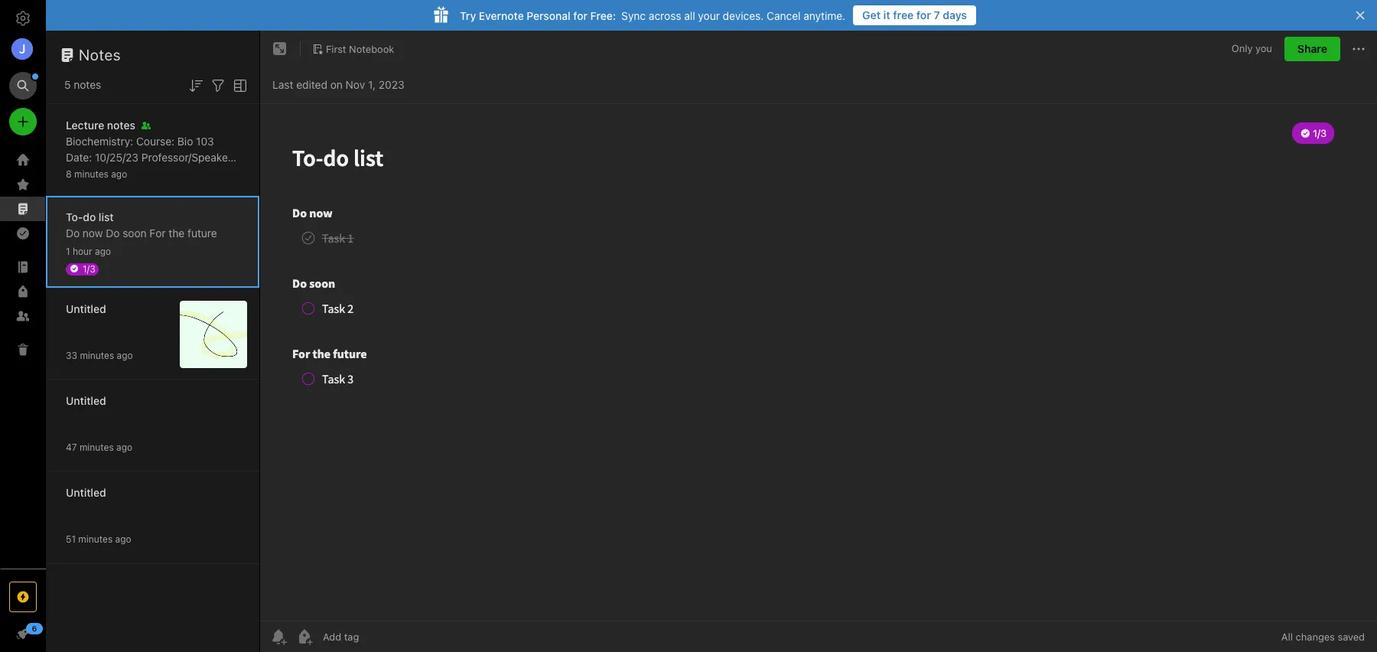 Task type: describe. For each thing, give the bounding box(es) containing it.
now
[[83, 226, 103, 239]]

0 vertical spatial notes
[[79, 46, 121, 64]]

only you
[[1232, 42, 1273, 55]]

what
[[187, 166, 213, 179]]

View options field
[[227, 75, 250, 95]]

the
[[169, 226, 185, 239]]

account image
[[11, 38, 33, 60]]

questions
[[102, 166, 152, 179]]

share button
[[1285, 37, 1341, 61]]

for
[[150, 226, 166, 239]]

lecture notes
[[66, 118, 135, 131]]

notes for lecture notes
[[107, 118, 135, 131]]

click to expand image
[[39, 624, 51, 642]]

notes inside biochemistry: course: bio 103 date: 10/25/23 professor/speaker: dr. zot questions notes what is an ion? an ion is summary class notes
[[66, 199, 93, 212]]

ion?
[[66, 183, 86, 196]]

date:
[[66, 150, 92, 163]]

summary
[[134, 183, 181, 196]]

7
[[934, 8, 940, 21]]

lecture
[[66, 118, 104, 131]]

to-do list do now do soon for the future
[[66, 210, 217, 239]]

note window element
[[260, 31, 1378, 652]]

add filters image
[[209, 76, 227, 95]]

free:
[[591, 9, 616, 22]]

ago for 51 minutes ago
[[115, 533, 131, 545]]

ago for 1 hour ago
[[95, 245, 111, 257]]

5 notes
[[64, 78, 101, 91]]

minutes for 47
[[80, 441, 114, 453]]

to-
[[66, 210, 83, 223]]

notes inside biochemistry: course: bio 103 date: 10/25/23 professor/speaker: dr. zot questions notes what is an ion? an ion is summary class notes
[[155, 166, 185, 179]]

first
[[326, 43, 346, 55]]

your
[[698, 9, 720, 22]]

try evernote personal for free: sync across all your devices. cancel anytime.
[[460, 9, 846, 22]]

get it free for 7 days button
[[854, 5, 977, 25]]

get
[[863, 8, 881, 21]]

soon
[[123, 226, 147, 239]]

8 minutes ago
[[66, 168, 127, 179]]

More actions field
[[1350, 37, 1369, 61]]

an
[[227, 166, 239, 179]]

thumbnail image
[[180, 300, 247, 368]]

biochemistry: course: bio 103 date: 10/25/23 professor/speaker: dr. zot questions notes what is an ion? an ion is summary class notes
[[66, 134, 239, 212]]

untitled for 33
[[66, 302, 106, 315]]

Account field
[[0, 34, 46, 64]]

it
[[884, 8, 891, 21]]

33 minutes ago
[[66, 349, 133, 361]]

future
[[188, 226, 217, 239]]

on
[[330, 78, 343, 91]]

ago for 33 minutes ago
[[117, 349, 133, 361]]

Add tag field
[[321, 630, 436, 644]]

across
[[649, 9, 682, 22]]

ion
[[105, 183, 120, 196]]

1
[[66, 245, 70, 257]]

nov
[[346, 78, 365, 91]]

last edited on nov 1, 2023
[[272, 78, 405, 91]]

5
[[64, 78, 71, 91]]

sync
[[622, 9, 646, 22]]

expand note image
[[271, 40, 289, 58]]

Add filters field
[[209, 75, 227, 95]]

all changes saved
[[1282, 631, 1365, 643]]

minutes for 8
[[74, 168, 109, 179]]

1 vertical spatial is
[[123, 183, 131, 196]]

last
[[272, 78, 293, 91]]

ago for 8 minutes ago
[[111, 168, 127, 179]]

share
[[1298, 42, 1328, 55]]

8
[[66, 168, 72, 179]]

2 do from the left
[[106, 226, 120, 239]]

days
[[943, 8, 967, 21]]

you
[[1256, 42, 1273, 55]]



Task type: locate. For each thing, give the bounding box(es) containing it.
0 vertical spatial is
[[216, 166, 224, 179]]

notes for 5 notes
[[74, 78, 101, 91]]

for
[[917, 8, 931, 21], [574, 9, 588, 22]]

all
[[1282, 631, 1293, 643]]

Help and Learning task checklist field
[[0, 621, 46, 646]]

0 vertical spatial untitled
[[66, 302, 106, 315]]

untitled for 51
[[66, 486, 106, 499]]

51
[[66, 533, 76, 545]]

minutes right 51
[[78, 533, 113, 545]]

edited
[[296, 78, 328, 91]]

zot
[[83, 166, 100, 179]]

47 minutes ago
[[66, 441, 133, 453]]

ago right 51
[[115, 533, 131, 545]]

for inside button
[[917, 8, 931, 21]]

2 vertical spatial untitled
[[66, 486, 106, 499]]

try
[[460, 9, 476, 22]]

notes down ion?
[[66, 199, 93, 212]]

only
[[1232, 42, 1253, 55]]

3 untitled from the top
[[66, 486, 106, 499]]

hour
[[73, 245, 92, 257]]

notes
[[79, 46, 121, 64], [155, 166, 185, 179]]

Note Editor text field
[[260, 104, 1378, 621]]

add a reminder image
[[269, 628, 288, 646]]

1 horizontal spatial do
[[106, 226, 120, 239]]

notebook
[[349, 43, 394, 55]]

personal
[[527, 9, 571, 22]]

1 do from the left
[[66, 226, 80, 239]]

first notebook button
[[307, 38, 400, 60]]

is left an
[[216, 166, 224, 179]]

1 for from the left
[[917, 8, 931, 21]]

minutes right 47
[[80, 441, 114, 453]]

6
[[32, 624, 37, 633]]

upgrade image
[[14, 588, 32, 606]]

51 minutes ago
[[66, 533, 131, 545]]

notes up 5 notes
[[79, 46, 121, 64]]

minutes right 33
[[80, 349, 114, 361]]

47
[[66, 441, 77, 453]]

minutes up the an
[[74, 168, 109, 179]]

2 untitled from the top
[[66, 394, 106, 407]]

do
[[66, 226, 80, 239], [106, 226, 120, 239]]

course: bio
[[136, 134, 193, 147]]

get it free for 7 days
[[863, 8, 967, 21]]

2 for from the left
[[574, 9, 588, 22]]

more actions image
[[1350, 40, 1369, 58]]

changes
[[1296, 631, 1336, 643]]

an
[[89, 183, 102, 196]]

professor/speaker:
[[141, 150, 235, 163]]

do down to-
[[66, 226, 80, 239]]

all
[[684, 9, 695, 22]]

minutes for 51
[[78, 533, 113, 545]]

do
[[83, 210, 96, 223]]

minutes
[[74, 168, 109, 179], [80, 349, 114, 361], [80, 441, 114, 453], [78, 533, 113, 545]]

tree
[[0, 148, 46, 568]]

103
[[196, 134, 214, 147]]

2 vertical spatial notes
[[66, 199, 93, 212]]

class
[[184, 183, 210, 196]]

1/3
[[83, 263, 95, 274]]

1 vertical spatial notes
[[107, 118, 135, 131]]

0 vertical spatial notes
[[74, 78, 101, 91]]

1,
[[368, 78, 376, 91]]

add tag image
[[295, 628, 314, 646]]

ago right 47
[[116, 441, 133, 453]]

1 horizontal spatial notes
[[155, 166, 185, 179]]

untitled down 33 minutes ago
[[66, 394, 106, 407]]

for for 7
[[917, 8, 931, 21]]

2023
[[379, 78, 405, 91]]

1 untitled from the top
[[66, 302, 106, 315]]

ago
[[111, 168, 127, 179], [95, 245, 111, 257], [117, 349, 133, 361], [116, 441, 133, 453], [115, 533, 131, 545]]

untitled for 47
[[66, 394, 106, 407]]

anytime.
[[804, 9, 846, 22]]

first notebook
[[326, 43, 394, 55]]

biochemistry:
[[66, 134, 133, 147]]

1 hour ago
[[66, 245, 111, 257]]

for for free:
[[574, 9, 588, 22]]

0 horizontal spatial is
[[123, 183, 131, 196]]

0 horizontal spatial notes
[[79, 46, 121, 64]]

untitled down 1/3
[[66, 302, 106, 315]]

untitled
[[66, 302, 106, 315], [66, 394, 106, 407], [66, 486, 106, 499]]

cancel
[[767, 9, 801, 22]]

home image
[[14, 151, 32, 169]]

ago right hour
[[95, 245, 111, 257]]

is
[[216, 166, 224, 179], [123, 183, 131, 196]]

list
[[99, 210, 114, 223]]

free
[[893, 8, 914, 21]]

1 vertical spatial untitled
[[66, 394, 106, 407]]

ago right 33
[[117, 349, 133, 361]]

settings image
[[14, 9, 32, 28]]

notes
[[74, 78, 101, 91], [107, 118, 135, 131], [66, 199, 93, 212]]

1 horizontal spatial is
[[216, 166, 224, 179]]

for left free:
[[574, 9, 588, 22]]

for left 7 at top
[[917, 8, 931, 21]]

10/25/23
[[95, 150, 139, 163]]

notes up summary
[[155, 166, 185, 179]]

devices.
[[723, 9, 764, 22]]

dr.
[[66, 166, 80, 179]]

33
[[66, 349, 77, 361]]

1 vertical spatial notes
[[155, 166, 185, 179]]

notes right 5
[[74, 78, 101, 91]]

do down list
[[106, 226, 120, 239]]

1 horizontal spatial for
[[917, 8, 931, 21]]

minutes for 33
[[80, 349, 114, 361]]

untitled down 47 minutes ago
[[66, 486, 106, 499]]

ago up the ion
[[111, 168, 127, 179]]

0 horizontal spatial do
[[66, 226, 80, 239]]

saved
[[1338, 631, 1365, 643]]

evernote
[[479, 9, 524, 22]]

ago for 47 minutes ago
[[116, 441, 133, 453]]

0 horizontal spatial for
[[574, 9, 588, 22]]

Sort options field
[[187, 75, 205, 95]]

is right the ion
[[123, 183, 131, 196]]

notes up biochemistry:
[[107, 118, 135, 131]]



Task type: vqa. For each thing, say whether or not it's contained in the screenshot.
1st for from right
yes



